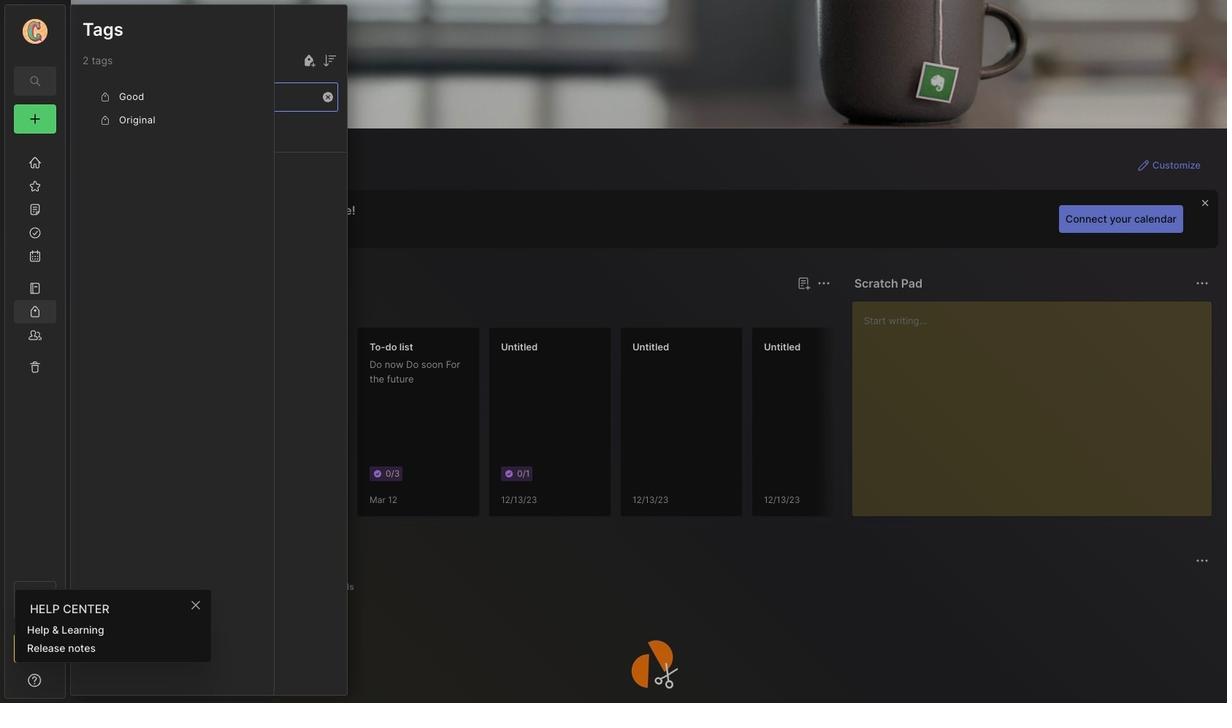 Task type: describe. For each thing, give the bounding box(es) containing it.
upgrade image
[[26, 640, 44, 658]]

main element
[[0, 0, 70, 704]]

Start writing… text field
[[864, 302, 1211, 505]]

Find tags… text field
[[83, 87, 319, 107]]

edit search image
[[26, 72, 44, 90]]

account image
[[23, 19, 47, 44]]

home image
[[28, 156, 42, 170]]



Task type: vqa. For each thing, say whether or not it's contained in the screenshot.
'Expand Tags' image
no



Task type: locate. For each thing, give the bounding box(es) containing it.
row group
[[83, 85, 262, 132], [71, 123, 347, 202], [94, 327, 1146, 526]]

Account field
[[5, 17, 65, 46]]

click to expand image
[[64, 677, 75, 694]]

tab list
[[97, 579, 1207, 596]]

dropdown list menu
[[15, 621, 211, 658]]

create new tag image
[[300, 52, 318, 69]]

tree inside main element
[[5, 142, 65, 568]]

tree
[[5, 142, 65, 568]]

WHAT'S NEW field
[[5, 669, 65, 693]]

tab
[[146, 301, 205, 319], [97, 579, 153, 596], [159, 579, 203, 596], [209, 579, 270, 596], [276, 579, 314, 596], [320, 579, 361, 596]]



